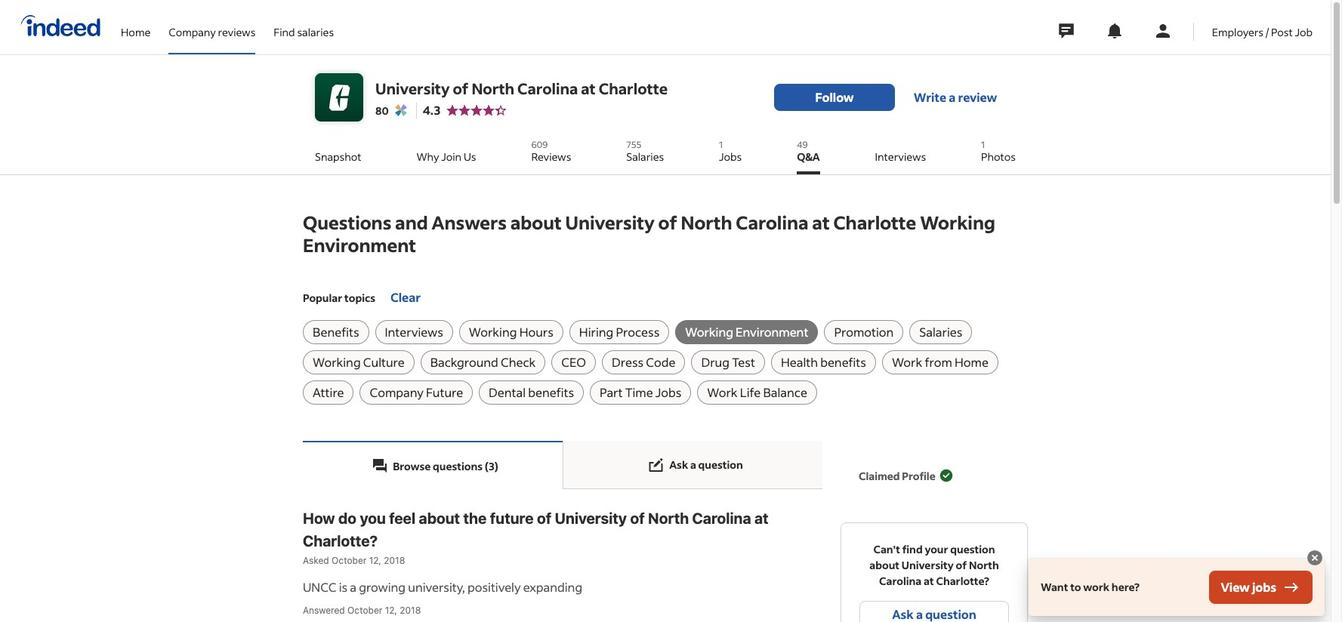 Task type: describe. For each thing, give the bounding box(es) containing it.
working hours
[[469, 324, 554, 340]]

notifications unread count 0 image
[[1106, 22, 1124, 40]]

north inside questions and answers about university of north carolina at charlotte working environment
[[681, 211, 732, 234]]

view jobs
[[1221, 579, 1276, 595]]

at inside 'can't find your question about university of north carolina at charlotte?'
[[924, 574, 934, 588]]

49 q&a
[[797, 139, 820, 164]]

find
[[902, 542, 923, 557]]

write a review
[[914, 89, 997, 105]]

from
[[925, 354, 952, 370]]

charlotte? inside 'can't find your question about university of north carolina at charlotte?'
[[936, 574, 989, 588]]

employers / post job link
[[1212, 0, 1313, 51]]

us
[[464, 150, 476, 164]]

attire
[[313, 384, 344, 400]]

uncc is a growing university, positively expanding
[[303, 579, 582, 595]]

promotion
[[834, 324, 894, 340]]

1 vertical spatial home
[[955, 354, 989, 370]]

1 horizontal spatial 12,
[[385, 605, 397, 616]]

salaries
[[297, 25, 334, 39]]

here?
[[1112, 580, 1140, 594]]

ceo
[[561, 354, 586, 370]]

dental benefits
[[489, 384, 574, 400]]

interviews for left interviews link
[[385, 324, 443, 340]]

dress
[[612, 354, 644, 370]]

1 horizontal spatial jobs
[[719, 150, 742, 164]]

culture
[[363, 354, 405, 370]]

questions and answers about university of north carolina at charlotte working environment
[[303, 211, 995, 257]]

future
[[426, 384, 463, 400]]

about inside questions and answers about university of north carolina at charlotte working environment
[[510, 211, 562, 234]]

job
[[1295, 25, 1313, 39]]

755 salaries
[[626, 139, 664, 164]]

working hours link
[[459, 320, 563, 344]]

49
[[797, 139, 808, 150]]

(3)
[[485, 459, 498, 473]]

expanding
[[523, 579, 582, 595]]

post
[[1271, 25, 1293, 39]]

dress code
[[612, 354, 676, 370]]

background check link
[[420, 350, 546, 375]]

at inside questions and answers about university of north carolina at charlotte working environment
[[812, 211, 830, 234]]

reviews
[[218, 25, 256, 39]]

browse questions (3)
[[393, 459, 498, 473]]

process
[[616, 324, 660, 340]]

work life balance
[[707, 384, 807, 400]]

positively
[[468, 579, 521, 595]]

clear link
[[390, 281, 421, 314]]

test
[[732, 354, 755, 370]]

browse questions (3) link
[[303, 441, 563, 489]]

employers / post job
[[1212, 25, 1313, 39]]

salaries link
[[910, 320, 972, 344]]

account image
[[1154, 22, 1172, 40]]

at inside how do you feel about the future of university of north carolina at charlotte? asked october 12, 2018
[[755, 510, 769, 527]]

609 reviews
[[531, 139, 571, 164]]

claimed profile
[[859, 469, 936, 483]]

q&a
[[797, 150, 820, 164]]

messages unread count 0 image
[[1057, 16, 1076, 46]]

carolina inside 'can't find your question about university of north carolina at charlotte?'
[[879, 574, 922, 588]]

follow
[[815, 89, 854, 105]]

jobs
[[1252, 579, 1276, 595]]

benefits for health benefits
[[820, 354, 866, 370]]

claimed profile button
[[859, 459, 954, 492]]

working culture link
[[303, 350, 414, 375]]

want to work here?
[[1041, 580, 1140, 594]]

ceo link
[[552, 350, 596, 375]]

questions
[[303, 211, 391, 234]]

benefits
[[313, 324, 359, 340]]

code
[[646, 354, 676, 370]]

of inside questions and answers about university of north carolina at charlotte working environment
[[658, 211, 677, 234]]

time
[[625, 384, 653, 400]]

answered october 12, 2018
[[303, 605, 421, 616]]

1 for jobs
[[719, 139, 723, 150]]

1 vertical spatial environment
[[736, 324, 808, 340]]

1 vertical spatial salaries
[[919, 324, 963, 340]]

benefits for dental benefits
[[528, 384, 574, 400]]

snapshot link
[[315, 134, 361, 174]]

how
[[303, 510, 335, 527]]

why join us link
[[416, 134, 476, 174]]

0 vertical spatial interviews link
[[875, 134, 926, 174]]

answers
[[432, 211, 507, 234]]

working environment
[[685, 324, 808, 340]]

1 vertical spatial 2018
[[400, 605, 421, 616]]

609
[[531, 139, 548, 150]]

ask
[[669, 458, 688, 472]]

why join us
[[416, 150, 476, 164]]

how do you feel about the future of university of north carolina at charlotte? link
[[303, 508, 823, 553]]

reviews
[[531, 150, 571, 164]]

view jobs link
[[1209, 571, 1313, 604]]

ask a question
[[669, 458, 743, 472]]

check
[[501, 354, 536, 370]]

popular
[[303, 291, 342, 305]]

life
[[740, 384, 761, 400]]

dental
[[489, 384, 526, 400]]

answered
[[303, 605, 345, 616]]

part
[[600, 384, 623, 400]]

follow button
[[774, 84, 895, 111]]

work for work from home
[[892, 354, 922, 370]]

north inside 'can't find your question about university of north carolina at charlotte?'
[[969, 558, 999, 573]]

future
[[490, 510, 534, 527]]

dress code link
[[602, 350, 685, 375]]

1 for photos
[[981, 139, 985, 150]]

1 vertical spatial jobs
[[655, 384, 682, 400]]

join
[[441, 150, 462, 164]]

dental benefits link
[[479, 381, 584, 405]]



Task type: vqa. For each thing, say whether or not it's contained in the screenshot.
bottom Charlotte?
yes



Task type: locate. For each thing, give the bounding box(es) containing it.
1 horizontal spatial about
[[510, 211, 562, 234]]

working environment link
[[675, 320, 818, 344]]

hiring
[[579, 324, 614, 340]]

0 horizontal spatial benefits
[[528, 384, 574, 400]]

question
[[698, 458, 743, 472], [950, 542, 995, 557]]

work from home
[[892, 354, 989, 370]]

work from home link
[[882, 350, 998, 375]]

hiring process link
[[569, 320, 669, 344]]

1 horizontal spatial a
[[690, 458, 696, 472]]

environment up the topics on the left
[[303, 233, 416, 257]]

a
[[949, 89, 956, 105], [690, 458, 696, 472], [350, 579, 357, 595]]

about
[[510, 211, 562, 234], [419, 510, 460, 527], [870, 558, 900, 573]]

at
[[581, 78, 596, 98], [812, 211, 830, 234], [755, 510, 769, 527], [924, 574, 934, 588]]

employers
[[1212, 25, 1264, 39]]

university inside questions and answers about university of north carolina at charlotte working environment
[[565, 211, 655, 234]]

can't
[[874, 542, 900, 557]]

interviews
[[875, 150, 926, 164], [385, 324, 443, 340]]

0 vertical spatial environment
[[303, 233, 416, 257]]

charlotte? down the your
[[936, 574, 989, 588]]

close image
[[1306, 549, 1324, 567]]

ask a question link
[[563, 441, 823, 489]]

of inside 'can't find your question about university of north carolina at charlotte?'
[[956, 558, 967, 573]]

working for working environment
[[685, 324, 733, 340]]

0 horizontal spatial question
[[698, 458, 743, 472]]

12, down the growing
[[385, 605, 397, 616]]

0 vertical spatial home
[[121, 25, 151, 39]]

0 vertical spatial october
[[332, 555, 367, 566]]

carolina inside how do you feel about the future of university of north carolina at charlotte? asked october 12, 2018
[[692, 510, 751, 527]]

feel
[[389, 510, 416, 527]]

0 horizontal spatial company
[[169, 25, 216, 39]]

working culture
[[313, 354, 405, 370]]

0 vertical spatial 12,
[[369, 555, 381, 566]]

question inside page sections tab list
[[698, 458, 743, 472]]

background check
[[430, 354, 536, 370]]

2 vertical spatial about
[[870, 558, 900, 573]]

0 vertical spatial 2018
[[384, 555, 405, 566]]

october up is
[[332, 555, 367, 566]]

question right ask
[[698, 458, 743, 472]]

interviews link down write
[[875, 134, 926, 174]]

university,
[[408, 579, 465, 595]]

interviews down write
[[875, 150, 926, 164]]

of
[[453, 78, 469, 98], [658, 211, 677, 234], [537, 510, 551, 527], [630, 510, 645, 527], [956, 558, 967, 573]]

about right answers
[[510, 211, 562, 234]]

1 vertical spatial charlotte?
[[936, 574, 989, 588]]

1 photos
[[981, 139, 1016, 164]]

page sections tab list
[[303, 441, 823, 489]]

0 horizontal spatial home
[[121, 25, 151, 39]]

environment inside questions and answers about university of north carolina at charlotte working environment
[[303, 233, 416, 257]]

question right the your
[[950, 542, 995, 557]]

company for company reviews
[[169, 25, 216, 39]]

a right write
[[949, 89, 956, 105]]

carolina down the find
[[879, 574, 922, 588]]

about for carolina
[[870, 558, 900, 573]]

carolina up 609
[[517, 78, 578, 98]]

question inside 'can't find your question about university of north carolina at charlotte?'
[[950, 542, 995, 557]]

about down can't
[[870, 558, 900, 573]]

want
[[1041, 580, 1068, 594]]

claimed
[[859, 469, 900, 483]]

/
[[1266, 25, 1269, 39]]

interviews link
[[875, 134, 926, 174], [375, 320, 453, 344]]

1 horizontal spatial charlotte?
[[936, 574, 989, 588]]

home link
[[121, 0, 151, 51]]

1 vertical spatial interviews link
[[375, 320, 453, 344]]

work for work life balance
[[707, 384, 738, 400]]

12,
[[369, 555, 381, 566], [385, 605, 397, 616]]

1 horizontal spatial 1
[[981, 139, 985, 150]]

1 vertical spatial company
[[370, 384, 424, 400]]

0 horizontal spatial jobs
[[655, 384, 682, 400]]

0 horizontal spatial environment
[[303, 233, 416, 257]]

write
[[914, 89, 946, 105]]

and
[[395, 211, 428, 234]]

12, up the growing
[[369, 555, 381, 566]]

0 vertical spatial charlotte?
[[303, 532, 378, 550]]

1 vertical spatial october
[[348, 605, 382, 616]]

0 vertical spatial interviews
[[875, 150, 926, 164]]

a right is
[[350, 579, 357, 595]]

1 vertical spatial charlotte
[[833, 211, 916, 234]]

october down the growing
[[348, 605, 382, 616]]

interviews for topmost interviews link
[[875, 150, 926, 164]]

working
[[920, 211, 995, 234], [469, 324, 517, 340], [685, 324, 733, 340], [313, 354, 361, 370]]

home
[[121, 25, 151, 39], [955, 354, 989, 370]]

a right ask
[[690, 458, 696, 472]]

0 horizontal spatial salaries
[[626, 150, 664, 164]]

a inside tab list
[[690, 458, 696, 472]]

carolina inside questions and answers about university of north carolina at charlotte working environment
[[736, 211, 809, 234]]

your
[[925, 542, 948, 557]]

1
[[719, 139, 723, 150], [981, 139, 985, 150]]

1 1 from the left
[[719, 139, 723, 150]]

working for working hours
[[469, 324, 517, 340]]

1 vertical spatial a
[[690, 458, 696, 472]]

topics
[[344, 291, 375, 305]]

about for university
[[419, 510, 460, 527]]

0 vertical spatial company
[[169, 25, 216, 39]]

interviews link down clear link
[[375, 320, 453, 344]]

company future link
[[360, 381, 473, 405]]

environment up health
[[736, 324, 808, 340]]

carolina down ask a question
[[692, 510, 751, 527]]

0 vertical spatial a
[[949, 89, 956, 105]]

environment
[[303, 233, 416, 257], [736, 324, 808, 340]]

working for working culture
[[313, 354, 361, 370]]

uncc
[[303, 579, 337, 595]]

charlotte?
[[303, 532, 378, 550], [936, 574, 989, 588]]

to
[[1070, 580, 1081, 594]]

review
[[958, 89, 997, 105]]

2018 up the growing
[[384, 555, 405, 566]]

0 horizontal spatial interviews link
[[375, 320, 453, 344]]

0 horizontal spatial charlotte?
[[303, 532, 378, 550]]

interviews down clear link
[[385, 324, 443, 340]]

work
[[892, 354, 922, 370], [707, 384, 738, 400]]

0 vertical spatial salaries
[[626, 150, 664, 164]]

0 horizontal spatial 12,
[[369, 555, 381, 566]]

1 vertical spatial interviews
[[385, 324, 443, 340]]

part time jobs
[[600, 384, 682, 400]]

1 vertical spatial 12,
[[385, 605, 397, 616]]

drug test link
[[691, 350, 765, 375]]

company left reviews
[[169, 25, 216, 39]]

80
[[375, 103, 389, 117]]

0 horizontal spatial about
[[419, 510, 460, 527]]

1 vertical spatial question
[[950, 542, 995, 557]]

browse
[[393, 459, 431, 473]]

1 horizontal spatial company
[[370, 384, 424, 400]]

profile
[[902, 469, 936, 483]]

work left from
[[892, 354, 922, 370]]

1 horizontal spatial home
[[955, 354, 989, 370]]

2 vertical spatial a
[[350, 579, 357, 595]]

health benefits link
[[771, 350, 876, 375]]

work life balance link
[[697, 381, 817, 405]]

balance
[[763, 384, 807, 400]]

0 vertical spatial work
[[892, 354, 922, 370]]

0 horizontal spatial a
[[350, 579, 357, 595]]

0 vertical spatial question
[[698, 458, 743, 472]]

working inside questions and answers about university of north carolina at charlotte working environment
[[920, 211, 995, 234]]

1 horizontal spatial environment
[[736, 324, 808, 340]]

1 horizontal spatial work
[[892, 354, 922, 370]]

2 horizontal spatial a
[[949, 89, 956, 105]]

0 horizontal spatial work
[[707, 384, 738, 400]]

view
[[1221, 579, 1250, 595]]

charlotte? down do
[[303, 532, 378, 550]]

755
[[626, 139, 642, 150]]

1 vertical spatial work
[[707, 384, 738, 400]]

photos
[[981, 150, 1016, 164]]

4.3
[[423, 102, 441, 118]]

company down culture
[[370, 384, 424, 400]]

work
[[1083, 580, 1110, 594]]

2018 down university,
[[400, 605, 421, 616]]

about inside how do you feel about the future of university of north carolina at charlotte? asked october 12, 2018
[[419, 510, 460, 527]]

university inside 'can't find your question about university of north carolina at charlotte?'
[[902, 558, 954, 573]]

1 inside 1 jobs
[[719, 139, 723, 150]]

a for write
[[949, 89, 956, 105]]

health benefits
[[781, 354, 866, 370]]

carolina
[[517, 78, 578, 98], [736, 211, 809, 234], [692, 510, 751, 527], [879, 574, 922, 588]]

can't find your question about university of north carolina at charlotte?
[[870, 542, 999, 588]]

1 horizontal spatial question
[[950, 542, 995, 557]]

hiring process
[[579, 324, 660, 340]]

2 1 from the left
[[981, 139, 985, 150]]

work wellbeing logo image
[[395, 104, 407, 116]]

promotion link
[[824, 320, 904, 344]]

about inside 'can't find your question about university of north carolina at charlotte?'
[[870, 558, 900, 573]]

how do you feel about the future of university of north carolina at charlotte? asked october 12, 2018
[[303, 510, 769, 566]]

do
[[338, 510, 357, 527]]

find salaries link
[[274, 0, 334, 51]]

october inside how do you feel about the future of university of north carolina at charlotte? asked october 12, 2018
[[332, 555, 367, 566]]

0 horizontal spatial charlotte
[[599, 78, 668, 98]]

clear
[[390, 289, 421, 305]]

background
[[430, 354, 498, 370]]

popular topics
[[303, 291, 375, 305]]

1 horizontal spatial salaries
[[919, 324, 963, 340]]

charlotte inside questions and answers about university of north carolina at charlotte working environment
[[833, 211, 916, 234]]

jobs right the time at the left bottom of page
[[655, 384, 682, 400]]

jobs left the 49
[[719, 150, 742, 164]]

1 inside 1 photos
[[981, 139, 985, 150]]

health
[[781, 354, 818, 370]]

benefits down ceo link
[[528, 384, 574, 400]]

1 vertical spatial benefits
[[528, 384, 574, 400]]

12, inside how do you feel about the future of university of north carolina at charlotte? asked october 12, 2018
[[369, 555, 381, 566]]

0 vertical spatial benefits
[[820, 354, 866, 370]]

work inside 'link'
[[707, 384, 738, 400]]

about left the
[[419, 510, 460, 527]]

2018 inside how do you feel about the future of university of north carolina at charlotte? asked october 12, 2018
[[384, 555, 405, 566]]

work left life
[[707, 384, 738, 400]]

0 horizontal spatial 1
[[719, 139, 723, 150]]

1 horizontal spatial interviews
[[875, 150, 926, 164]]

company reviews link
[[169, 0, 256, 51]]

questions
[[433, 459, 483, 473]]

drug test
[[701, 354, 755, 370]]

1 vertical spatial about
[[419, 510, 460, 527]]

the
[[463, 510, 487, 527]]

1 horizontal spatial interviews link
[[875, 134, 926, 174]]

0 vertical spatial about
[[510, 211, 562, 234]]

a for ask
[[690, 458, 696, 472]]

2 horizontal spatial about
[[870, 558, 900, 573]]

snapshot
[[315, 150, 361, 164]]

benefits down promotion link
[[820, 354, 866, 370]]

0 vertical spatial jobs
[[719, 150, 742, 164]]

0 horizontal spatial interviews
[[385, 324, 443, 340]]

charlotte? inside how do you feel about the future of university of north carolina at charlotte? asked october 12, 2018
[[303, 532, 378, 550]]

company for company future
[[370, 384, 424, 400]]

you
[[360, 510, 386, 527]]

carolina down q&a
[[736, 211, 809, 234]]

1 horizontal spatial benefits
[[820, 354, 866, 370]]

north inside how do you feel about the future of university of north carolina at charlotte? asked october 12, 2018
[[648, 510, 689, 527]]

university inside how do you feel about the future of university of north carolina at charlotte? asked october 12, 2018
[[555, 510, 627, 527]]

0 vertical spatial charlotte
[[599, 78, 668, 98]]

growing
[[359, 579, 406, 595]]

1 horizontal spatial charlotte
[[833, 211, 916, 234]]



